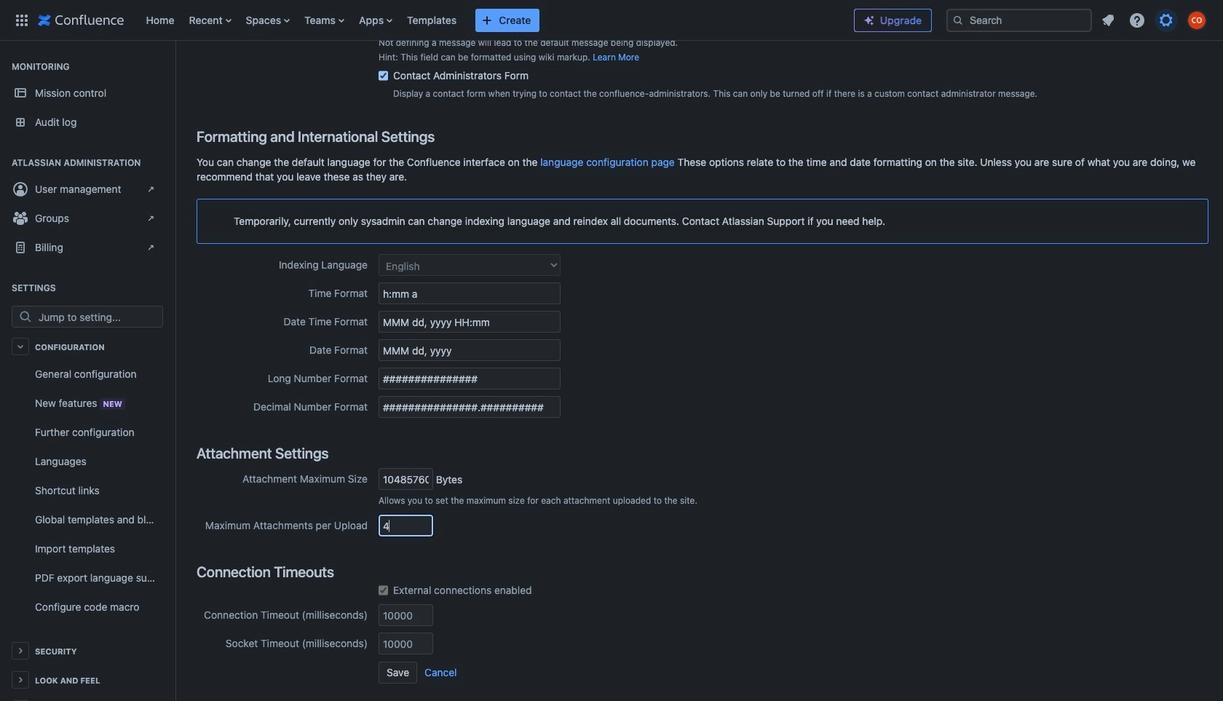 Task type: locate. For each thing, give the bounding box(es) containing it.
search image
[[953, 14, 964, 26]]

confluence image
[[38, 11, 124, 29], [38, 11, 124, 29]]

settings icon image
[[1158, 11, 1176, 29]]

None search field
[[947, 8, 1092, 32]]

premium image
[[864, 15, 875, 26]]

None submit
[[379, 662, 417, 684], [424, 662, 458, 684], [379, 662, 417, 684], [424, 662, 458, 684]]

region
[[6, 360, 169, 622]]

None text field
[[379, 0, 561, 14], [379, 283, 561, 304], [379, 311, 561, 333], [379, 339, 561, 361], [379, 468, 433, 490], [379, 515, 433, 537], [379, 605, 433, 626], [379, 0, 561, 14], [379, 283, 561, 304], [379, 311, 561, 333], [379, 339, 561, 361], [379, 468, 433, 490], [379, 515, 433, 537], [379, 605, 433, 626]]

list
[[139, 0, 843, 40], [1095, 7, 1215, 33]]

Search field
[[947, 8, 1092, 32]]

0 horizontal spatial list
[[139, 0, 843, 40]]

None text field
[[379, 368, 561, 390], [379, 396, 561, 418], [379, 633, 433, 655], [379, 368, 561, 390], [379, 396, 561, 418], [379, 633, 433, 655]]

banner
[[0, 0, 1224, 44]]

notification icon image
[[1100, 11, 1117, 29]]

1 horizontal spatial list
[[1095, 7, 1215, 33]]

None checkbox
[[379, 68, 388, 83], [379, 583, 388, 598], [379, 68, 388, 83], [379, 583, 388, 598]]



Task type: vqa. For each thing, say whether or not it's contained in the screenshot.
Primary 'element'
no



Task type: describe. For each thing, give the bounding box(es) containing it.
list for premium image
[[1095, 7, 1215, 33]]

global element
[[9, 0, 843, 40]]

help icon image
[[1129, 11, 1146, 29]]

appswitcher icon image
[[13, 11, 31, 29]]

list for appswitcher icon
[[139, 0, 843, 40]]

collapse sidebar image
[[159, 48, 191, 77]]

Settings Search field
[[34, 307, 162, 327]]



